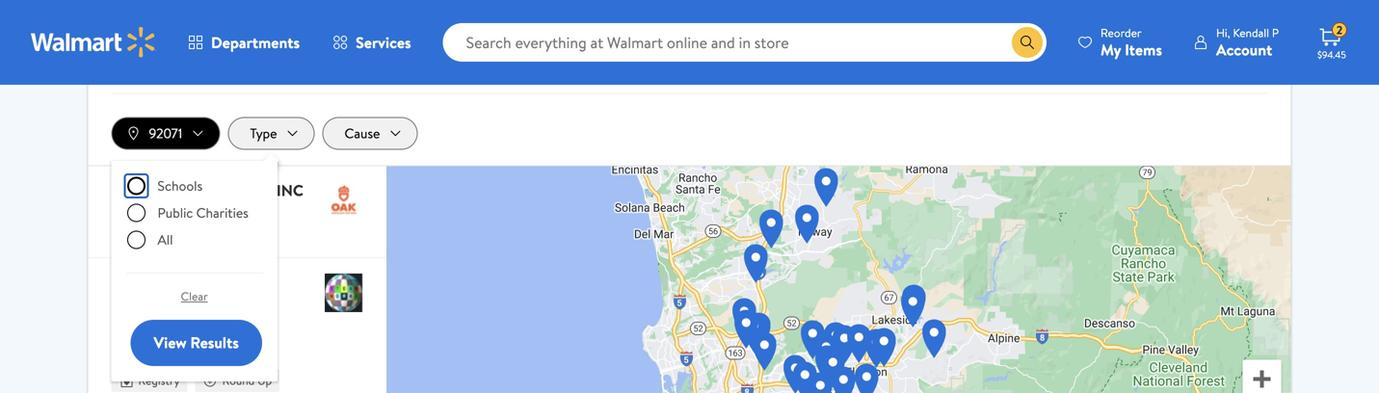 Task type: describe. For each thing, give the bounding box(es) containing it.
account
[[1217, 39, 1273, 60]]

vocational steam works education & economic empowerment
[[111, 272, 262, 353]]

hi,
[[1217, 25, 1231, 41]]

and
[[202, 180, 235, 201]]

hi, kendall p account
[[1217, 25, 1279, 60]]

empowerment
[[111, 334, 197, 353]]

group containing schools
[[127, 176, 262, 257]]

view
[[154, 332, 187, 353]]

inc
[[277, 180, 304, 201]]

1 vertical spatial up
[[258, 372, 272, 389]]

clear button
[[127, 281, 262, 312]]

walmart image
[[31, 27, 156, 58]]

&
[[173, 314, 182, 332]]

charities
[[196, 203, 249, 222]]

1 vertical spatial round up
[[222, 372, 272, 389]]

my
[[1101, 39, 1122, 60]]

reorder
[[1101, 25, 1142, 41]]

steam
[[213, 272, 262, 293]]

92071
[[149, 124, 183, 143]]

items
[[1125, 39, 1163, 60]]

vocational
[[111, 272, 209, 293]]

2
[[1337, 22, 1343, 38]]

kendall
[[1234, 25, 1270, 41]]

map region
[[297, 85, 1380, 393]]

clear
[[181, 288, 208, 305]]

0 vertical spatial round
[[138, 222, 171, 239]]

0 horizontal spatial up
[[173, 222, 188, 239]]

services button
[[316, 19, 428, 66]]

type
[[250, 124, 277, 143]]

p
[[1273, 25, 1279, 41]]

oncology and kids inc
[[111, 180, 304, 201]]

public
[[158, 203, 193, 222]]

All radio
[[127, 230, 146, 250]]

oncology
[[111, 180, 198, 201]]

services
[[356, 32, 411, 53]]



Task type: vqa. For each thing, say whether or not it's contained in the screenshot.
bottommost 'Round'
yes



Task type: locate. For each thing, give the bounding box(es) containing it.
1 vertical spatial round
[[222, 372, 255, 389]]

1 horizontal spatial round
[[222, 372, 255, 389]]

group
[[127, 176, 262, 257]]

departments
[[211, 32, 300, 53]]

Schools radio
[[127, 176, 146, 196]]

public charities
[[158, 203, 249, 222]]

kids
[[239, 180, 273, 201]]

round
[[138, 222, 171, 239], [222, 372, 255, 389]]

search button
[[705, 7, 797, 54]]

economic
[[185, 314, 243, 332]]

up down view results button
[[258, 372, 272, 389]]

departments button
[[172, 19, 316, 66]]

view results
[[154, 332, 239, 353]]

round up down public
[[138, 222, 188, 239]]

Public Charities radio
[[127, 203, 146, 223]]

round down public
[[138, 222, 171, 239]]

all
[[158, 230, 173, 249]]

works
[[111, 290, 166, 311]]

round down results
[[222, 372, 255, 389]]

search
[[728, 20, 774, 41]]

cause button
[[323, 117, 418, 150]]

0 horizontal spatial round up
[[138, 222, 188, 239]]

education
[[111, 314, 170, 332]]

Search charity or registry name text field
[[111, 16, 686, 70]]

round up down results
[[222, 372, 272, 389]]

0 horizontal spatial round
[[138, 222, 171, 239]]

schools
[[158, 176, 203, 195]]

1 horizontal spatial up
[[258, 372, 272, 389]]

0 vertical spatial round up
[[138, 222, 188, 239]]

search icon image
[[1020, 35, 1036, 50]]

view results button
[[131, 320, 262, 366]]

1 horizontal spatial round up
[[222, 372, 272, 389]]

92071 button
[[111, 117, 220, 150]]

reorder my items
[[1101, 25, 1163, 60]]

type button
[[228, 117, 315, 150]]

cause
[[345, 124, 380, 143]]

0 vertical spatial up
[[173, 222, 188, 239]]

Walmart Site-Wide search field
[[443, 23, 1047, 62]]

registry
[[138, 372, 180, 389]]

Search search field
[[443, 23, 1047, 62]]

round up
[[138, 222, 188, 239], [222, 372, 272, 389]]

up
[[173, 222, 188, 239], [258, 372, 272, 389]]

$94.45
[[1318, 48, 1347, 61]]

results
[[190, 332, 239, 353]]

up right "all"
[[173, 222, 188, 239]]



